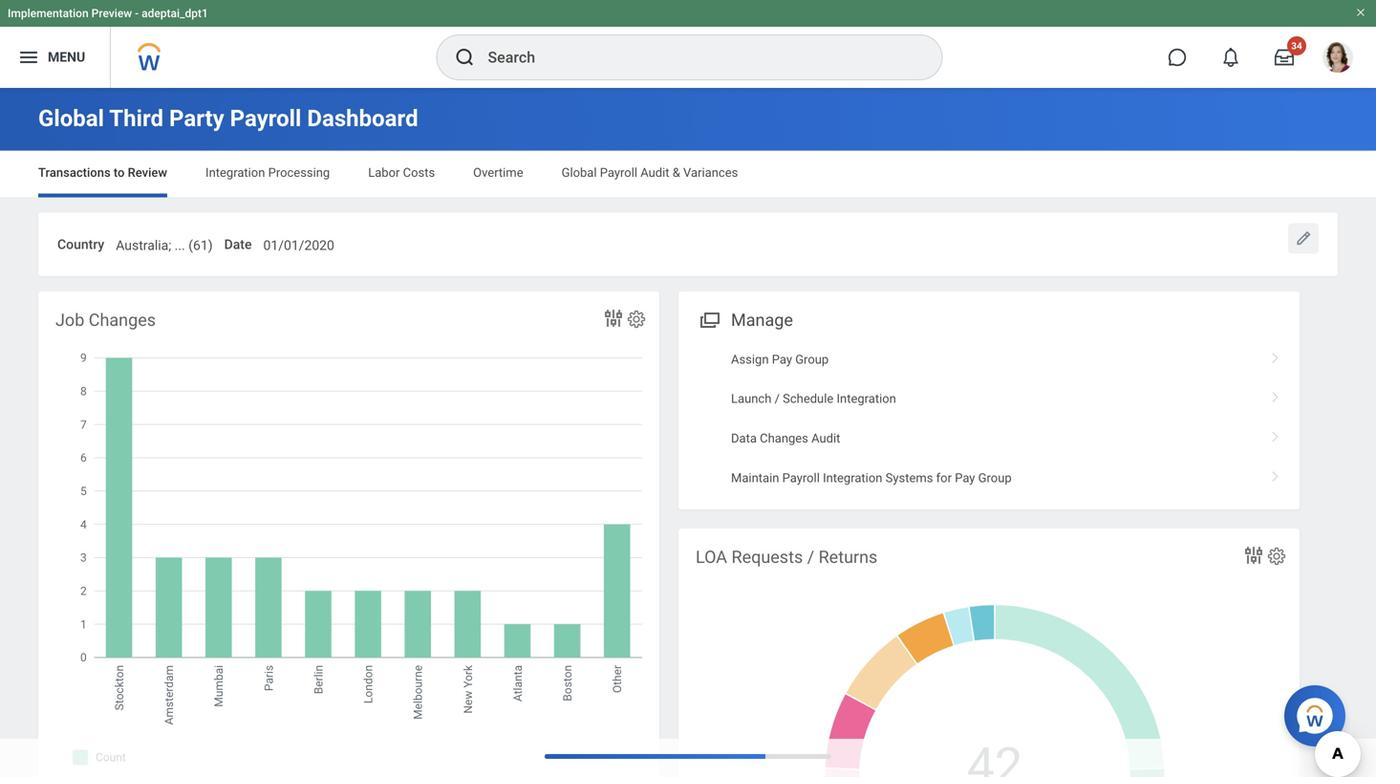 Task type: vqa. For each thing, say whether or not it's contained in the screenshot.
middle Integration
yes



Task type: describe. For each thing, give the bounding box(es) containing it.
data
[[731, 431, 757, 446]]

loa requests / returns
[[696, 547, 878, 568]]

-
[[135, 7, 139, 20]]

systems
[[886, 471, 933, 485]]

assign
[[731, 352, 769, 366]]

chevron right image
[[1264, 345, 1289, 365]]

justify image
[[17, 46, 40, 69]]

costs
[[403, 165, 435, 180]]

requests
[[732, 547, 803, 568]]

configure and view chart data image
[[1243, 544, 1266, 567]]

close environment banner image
[[1356, 7, 1367, 18]]

menu banner
[[0, 0, 1377, 88]]

implementation
[[8, 7, 89, 20]]

schedule
[[783, 392, 834, 406]]

notifications large image
[[1222, 48, 1241, 67]]

Australia; ... (61) text field
[[116, 226, 213, 259]]

assign pay group
[[731, 352, 829, 366]]

search image
[[454, 46, 477, 69]]

launch / schedule integration
[[731, 392, 897, 406]]

global for global payroll audit & variances
[[562, 165, 597, 180]]

changes for data
[[760, 431, 809, 446]]

job changes element
[[38, 292, 660, 777]]

configure job changes image
[[626, 309, 647, 330]]

0 horizontal spatial pay
[[772, 352, 792, 366]]

menu button
[[0, 27, 110, 88]]

0 vertical spatial payroll
[[230, 105, 301, 132]]

variances
[[684, 165, 738, 180]]

configure and view chart data image
[[602, 307, 625, 330]]

manage
[[731, 310, 793, 330]]

labor costs
[[368, 165, 435, 180]]

configure loa requests / returns image
[[1267, 546, 1288, 567]]

overtime
[[473, 165, 523, 180]]

list inside global third party payroll dashboard main content
[[679, 340, 1300, 498]]

profile logan mcneil image
[[1323, 42, 1354, 77]]

job
[[55, 310, 84, 330]]

review
[[128, 165, 167, 180]]

audit for payroll
[[641, 165, 670, 180]]

loa requests / returns element
[[679, 529, 1300, 777]]

global third party payroll dashboard main content
[[0, 88, 1377, 777]]

dashboard
[[307, 105, 418, 132]]

country element
[[116, 225, 213, 260]]

group inside maintain payroll integration systems for pay group link
[[979, 471, 1012, 485]]

34
[[1292, 40, 1303, 52]]

global payroll audit & variances
[[562, 165, 738, 180]]

/ inside 'link'
[[775, 392, 780, 406]]

chevron right image for integration
[[1264, 385, 1289, 404]]

integration inside 'link'
[[837, 392, 897, 406]]

returns
[[819, 547, 878, 568]]

third
[[109, 105, 163, 132]]

menu group image
[[696, 306, 722, 332]]

maintain payroll integration systems for pay group link
[[679, 458, 1300, 498]]

for
[[936, 471, 952, 485]]

processing
[[268, 165, 330, 180]]

data changes audit
[[731, 431, 841, 446]]



Task type: locate. For each thing, give the bounding box(es) containing it.
2 vertical spatial payroll
[[783, 471, 820, 485]]

01/01/2020
[[263, 238, 334, 253]]

0 horizontal spatial audit
[[641, 165, 670, 180]]

australia;
[[116, 238, 171, 253]]

audit left &
[[641, 165, 670, 180]]

group inside assign pay group link
[[796, 352, 829, 366]]

payroll left &
[[600, 165, 638, 180]]

launch / schedule integration link
[[679, 379, 1300, 419]]

group up launch / schedule integration at the bottom right of page
[[796, 352, 829, 366]]

1 horizontal spatial group
[[979, 471, 1012, 485]]

payroll up integration processing
[[230, 105, 301, 132]]

global for global third party payroll dashboard
[[38, 105, 104, 132]]

0 horizontal spatial changes
[[89, 310, 156, 330]]

to
[[114, 165, 125, 180]]

1 horizontal spatial payroll
[[600, 165, 638, 180]]

1 vertical spatial integration
[[837, 392, 897, 406]]

integration
[[206, 165, 265, 180], [837, 392, 897, 406], [823, 471, 883, 485]]

changes right data
[[760, 431, 809, 446]]

payroll for maintain
[[783, 471, 820, 485]]

0 vertical spatial global
[[38, 105, 104, 132]]

1 horizontal spatial audit
[[812, 431, 841, 446]]

0 vertical spatial integration
[[206, 165, 265, 180]]

1 horizontal spatial global
[[562, 165, 597, 180]]

date
[[224, 237, 252, 252]]

australia; ... (61)
[[116, 238, 213, 253]]

list
[[679, 340, 1300, 498]]

34 button
[[1264, 36, 1307, 78]]

0 vertical spatial chevron right image
[[1264, 385, 1289, 404]]

0 horizontal spatial global
[[38, 105, 104, 132]]

1 vertical spatial global
[[562, 165, 597, 180]]

integration processing
[[206, 165, 330, 180]]

job changes
[[55, 310, 156, 330]]

tab list inside global third party payroll dashboard main content
[[19, 152, 1357, 197]]

0 vertical spatial pay
[[772, 352, 792, 366]]

chevron right image inside the data changes audit link
[[1264, 425, 1289, 444]]

data changes audit link
[[679, 419, 1300, 458]]

pay
[[772, 352, 792, 366], [955, 471, 976, 485]]

implementation preview -   adeptai_dpt1
[[8, 7, 208, 20]]

country
[[57, 237, 104, 252]]

group
[[796, 352, 829, 366], [979, 471, 1012, 485]]

/ right 'launch'
[[775, 392, 780, 406]]

date element
[[263, 225, 334, 260]]

tab list containing transactions to review
[[19, 152, 1357, 197]]

audit for changes
[[812, 431, 841, 446]]

chevron right image inside launch / schedule integration 'link'
[[1264, 385, 1289, 404]]

01/01/2020 text field
[[263, 226, 334, 259]]

1 vertical spatial group
[[979, 471, 1012, 485]]

maintain
[[731, 471, 779, 485]]

0 horizontal spatial payroll
[[230, 105, 301, 132]]

1 vertical spatial /
[[807, 547, 815, 568]]

0 horizontal spatial /
[[775, 392, 780, 406]]

global third party payroll dashboard
[[38, 105, 418, 132]]

0 vertical spatial audit
[[641, 165, 670, 180]]

integration down global third party payroll dashboard
[[206, 165, 265, 180]]

list containing assign pay group
[[679, 340, 1300, 498]]

1 horizontal spatial /
[[807, 547, 815, 568]]

inbox large image
[[1275, 48, 1294, 67]]

1 vertical spatial pay
[[955, 471, 976, 485]]

preview
[[91, 7, 132, 20]]

integration left systems
[[823, 471, 883, 485]]

3 chevron right image from the top
[[1264, 464, 1289, 483]]

labor
[[368, 165, 400, 180]]

audit
[[641, 165, 670, 180], [812, 431, 841, 446]]

chevron right image inside maintain payroll integration systems for pay group link
[[1264, 464, 1289, 483]]

adeptai_dpt1
[[142, 7, 208, 20]]

payroll down the data changes audit
[[783, 471, 820, 485]]

transactions to review
[[38, 165, 167, 180]]

0 vertical spatial group
[[796, 352, 829, 366]]

chevron right image
[[1264, 385, 1289, 404], [1264, 425, 1289, 444], [1264, 464, 1289, 483]]

group down the data changes audit link
[[979, 471, 1012, 485]]

/
[[775, 392, 780, 406], [807, 547, 815, 568]]

payroll for global
[[600, 165, 638, 180]]

edit image
[[1294, 229, 1313, 248]]

global
[[38, 105, 104, 132], [562, 165, 597, 180]]

global right overtime
[[562, 165, 597, 180]]

audit down launch / schedule integration at the bottom right of page
[[812, 431, 841, 446]]

loa
[[696, 547, 728, 568]]

payroll
[[230, 105, 301, 132], [600, 165, 638, 180], [783, 471, 820, 485]]

1 horizontal spatial changes
[[760, 431, 809, 446]]

launch
[[731, 392, 772, 406]]

chevron right image for systems
[[1264, 464, 1289, 483]]

1 vertical spatial audit
[[812, 431, 841, 446]]

party
[[169, 105, 224, 132]]

&
[[673, 165, 680, 180]]

1 vertical spatial chevron right image
[[1264, 425, 1289, 444]]

2 chevron right image from the top
[[1264, 425, 1289, 444]]

2 vertical spatial integration
[[823, 471, 883, 485]]

(61)
[[189, 238, 213, 253]]

1 vertical spatial changes
[[760, 431, 809, 446]]

changes for job
[[89, 310, 156, 330]]

global up transactions
[[38, 105, 104, 132]]

tab list
[[19, 152, 1357, 197]]

Search Workday  search field
[[488, 36, 903, 78]]

2 vertical spatial chevron right image
[[1264, 464, 1289, 483]]

assign pay group link
[[679, 340, 1300, 379]]

pay right the for
[[955, 471, 976, 485]]

0 horizontal spatial group
[[796, 352, 829, 366]]

/ left returns
[[807, 547, 815, 568]]

changes
[[89, 310, 156, 330], [760, 431, 809, 446]]

changes right job
[[89, 310, 156, 330]]

pay right assign
[[772, 352, 792, 366]]

1 chevron right image from the top
[[1264, 385, 1289, 404]]

0 vertical spatial /
[[775, 392, 780, 406]]

integration right schedule
[[837, 392, 897, 406]]

menu
[[48, 49, 85, 65]]

1 horizontal spatial pay
[[955, 471, 976, 485]]

transactions
[[38, 165, 111, 180]]

0 vertical spatial changes
[[89, 310, 156, 330]]

1 vertical spatial payroll
[[600, 165, 638, 180]]

maintain payroll integration systems for pay group
[[731, 471, 1012, 485]]

2 horizontal spatial payroll
[[783, 471, 820, 485]]

...
[[175, 238, 185, 253]]



